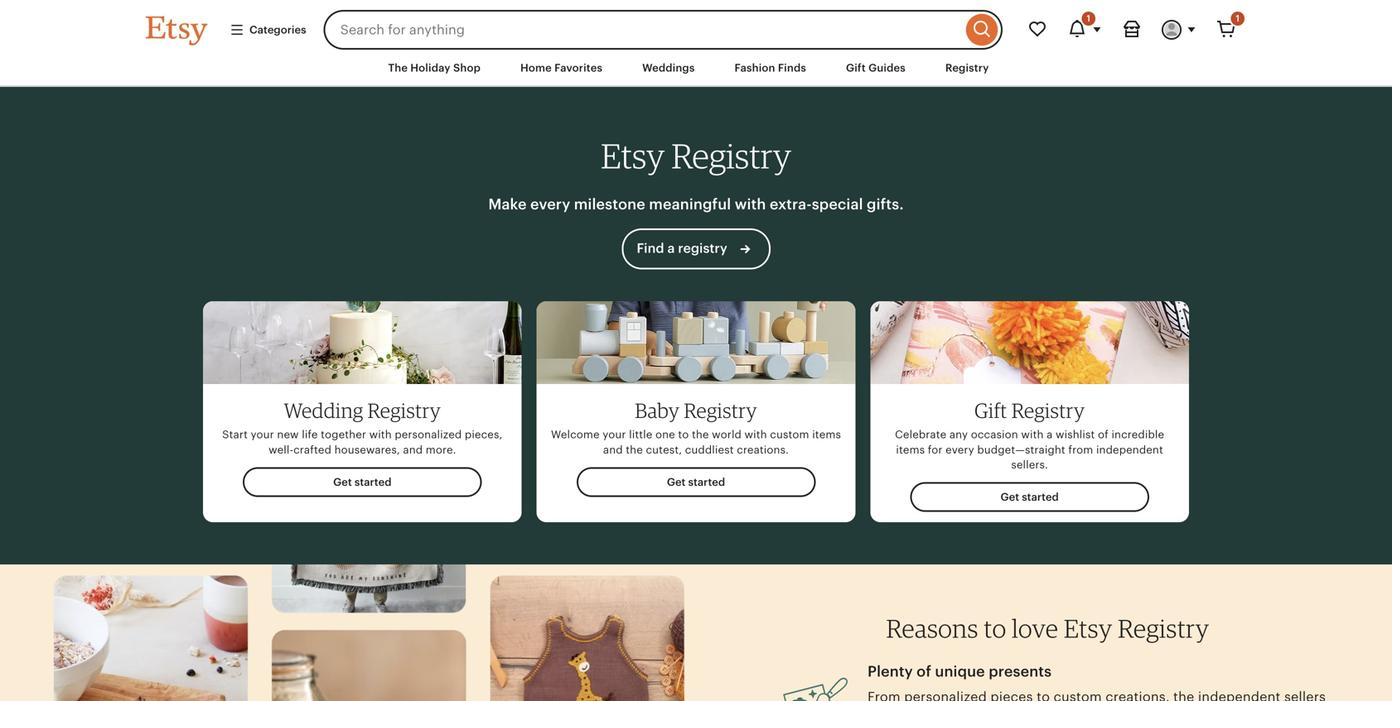 Task type: locate. For each thing, give the bounding box(es) containing it.
with up budget—straight
[[1021, 429, 1044, 441]]

1 inside dropdown button
[[1087, 13, 1091, 24]]

2 horizontal spatial get started button
[[910, 483, 1149, 513]]

0 horizontal spatial of
[[917, 664, 932, 681]]

started
[[355, 477, 392, 489], [688, 477, 725, 489], [1022, 492, 1059, 504]]

with inside wedding registry start your new life together with personalized pieces, well-crafted housewares, and more.
[[369, 429, 392, 441]]

started down cuddliest
[[688, 477, 725, 489]]

get down housewares,
[[333, 477, 352, 489]]

2 horizontal spatial started
[[1022, 492, 1059, 504]]

1 horizontal spatial your
[[603, 429, 626, 441]]

0 horizontal spatial get started button
[[243, 468, 482, 498]]

started down housewares,
[[355, 477, 392, 489]]

0 horizontal spatial a
[[668, 241, 675, 256]]

for
[[928, 444, 943, 457]]

reasons to love etsy registry
[[886, 614, 1210, 644]]

1 horizontal spatial get started button
[[577, 468, 816, 498]]

registry inside the gift registry celebrate any occasion with a wishlist of incredible items for every budget—straight from independent sellers.
[[1012, 399, 1085, 423]]

1 horizontal spatial to
[[984, 614, 1007, 644]]

a left wishlist
[[1047, 429, 1053, 441]]

0 vertical spatial a
[[668, 241, 675, 256]]

started for baby
[[688, 477, 725, 489]]

and down the personalized
[[403, 444, 423, 457]]

1 horizontal spatial get started
[[667, 477, 725, 489]]

get started for baby
[[667, 477, 725, 489]]

sellers.
[[1011, 459, 1048, 472]]

meaningful
[[649, 196, 731, 213]]

0 horizontal spatial get
[[333, 477, 352, 489]]

every
[[530, 196, 570, 213], [946, 444, 975, 457]]

1 vertical spatial of
[[917, 664, 932, 681]]

gift
[[846, 62, 866, 74], [975, 399, 1007, 423]]

special
[[812, 196, 863, 213]]

of
[[1098, 429, 1109, 441], [917, 664, 932, 681]]

Search for anything text field
[[324, 10, 962, 50]]

0 horizontal spatial items
[[812, 429, 841, 441]]

0 horizontal spatial get started
[[333, 477, 392, 489]]

1
[[1087, 13, 1091, 24], [1236, 13, 1240, 24]]

with up housewares,
[[369, 429, 392, 441]]

gift left guides
[[846, 62, 866, 74]]

2 and from the left
[[603, 444, 623, 457]]

categories banner
[[116, 0, 1276, 50]]

1 link
[[1207, 10, 1247, 50]]

a right find at left top
[[668, 241, 675, 256]]

etsy up the milestone
[[601, 135, 665, 177]]

wishlist
[[1056, 429, 1095, 441]]

of right plenty
[[917, 664, 932, 681]]

1 vertical spatial a
[[1047, 429, 1053, 441]]

the
[[692, 429, 709, 441], [626, 444, 643, 457]]

home favorites link
[[508, 53, 615, 83]]

1 vertical spatial gift
[[975, 399, 1007, 423]]

1 vertical spatial items
[[896, 444, 925, 457]]

1 horizontal spatial gift
[[975, 399, 1007, 423]]

get started button
[[243, 468, 482, 498], [577, 468, 816, 498], [910, 483, 1149, 513]]

the up cuddliest
[[692, 429, 709, 441]]

make
[[488, 196, 527, 213]]

1 horizontal spatial started
[[688, 477, 725, 489]]

0 horizontal spatial your
[[251, 429, 274, 441]]

0 vertical spatial items
[[812, 429, 841, 441]]

items down celebrate
[[896, 444, 925, 457]]

world
[[712, 429, 742, 441]]

registry inside wedding registry start your new life together with personalized pieces, well-crafted housewares, and more.
[[368, 399, 441, 423]]

0 vertical spatial of
[[1098, 429, 1109, 441]]

get
[[333, 477, 352, 489], [667, 477, 686, 489], [1001, 492, 1019, 504]]

celebrate
[[895, 429, 947, 441]]

1 horizontal spatial etsy
[[1064, 614, 1113, 644]]

1 vertical spatial every
[[946, 444, 975, 457]]

get started button down cuddliest
[[577, 468, 816, 498]]

2 1 from the left
[[1236, 13, 1240, 24]]

get started
[[333, 477, 392, 489], [667, 477, 725, 489], [1001, 492, 1059, 504]]

get down the "sellers."
[[1001, 492, 1019, 504]]

registry
[[946, 62, 989, 74], [672, 135, 791, 177], [368, 399, 441, 423], [684, 399, 757, 423], [1012, 399, 1085, 423], [1118, 614, 1210, 644]]

the
[[388, 62, 408, 74]]

to
[[678, 429, 689, 441], [984, 614, 1007, 644]]

weddings link
[[630, 53, 707, 83]]

1 horizontal spatial of
[[1098, 429, 1109, 441]]

your inside wedding registry start your new life together with personalized pieces, well-crafted housewares, and more.
[[251, 429, 274, 441]]

1 your from the left
[[251, 429, 274, 441]]

gift guides
[[846, 62, 906, 74]]

0 vertical spatial etsy
[[601, 135, 665, 177]]

items
[[812, 429, 841, 441], [896, 444, 925, 457]]

None search field
[[324, 10, 1003, 50]]

of right wishlist
[[1098, 429, 1109, 441]]

gifts.
[[867, 196, 904, 213]]

1 vertical spatial etsy
[[1064, 614, 1113, 644]]

1 horizontal spatial get
[[667, 477, 686, 489]]

a
[[668, 241, 675, 256], [1047, 429, 1053, 441]]

your for wedding registry
[[251, 429, 274, 441]]

1 horizontal spatial items
[[896, 444, 925, 457]]

every right make
[[530, 196, 570, 213]]

1 and from the left
[[403, 444, 423, 457]]

plenty of unique presents
[[868, 664, 1052, 681]]

with up creations.
[[745, 429, 767, 441]]

0 horizontal spatial and
[[403, 444, 423, 457]]

from
[[1069, 444, 1094, 457]]

0 horizontal spatial to
[[678, 429, 689, 441]]

gift inside the gift registry celebrate any occasion with a wishlist of incredible items for every budget—straight from independent sellers.
[[975, 399, 1007, 423]]

get started for gift
[[1001, 492, 1059, 504]]

get started down the "sellers."
[[1001, 492, 1059, 504]]

and
[[403, 444, 423, 457], [603, 444, 623, 457]]

menu bar
[[116, 50, 1276, 87]]

gift registry celebrate any occasion with a wishlist of incredible items for every budget—straight from independent sellers.
[[895, 399, 1165, 472]]

get started down housewares,
[[333, 477, 392, 489]]

gift up occasion
[[975, 399, 1007, 423]]

registry inside baby registry welcome your little one to the world with custom items and the cutest, cuddliest creations.
[[684, 399, 757, 423]]

every inside the gift registry celebrate any occasion with a wishlist of incredible items for every budget—straight from independent sellers.
[[946, 444, 975, 457]]

every down any
[[946, 444, 975, 457]]

items right custom
[[812, 429, 841, 441]]

your inside baby registry welcome your little one to the world with custom items and the cutest, cuddliest creations.
[[603, 429, 626, 441]]

the down little
[[626, 444, 643, 457]]

categories button
[[217, 15, 319, 45]]

0 horizontal spatial etsy
[[601, 135, 665, 177]]

0 horizontal spatial every
[[530, 196, 570, 213]]

1 1 from the left
[[1087, 13, 1091, 24]]

0 vertical spatial gift
[[846, 62, 866, 74]]

one
[[656, 429, 675, 441]]

presents
[[989, 664, 1052, 681]]

1 horizontal spatial a
[[1047, 429, 1053, 441]]

extra-
[[770, 196, 812, 213]]

2 horizontal spatial get started
[[1001, 492, 1059, 504]]

your up well-
[[251, 429, 274, 441]]

1 horizontal spatial 1
[[1236, 13, 1240, 24]]

home
[[520, 62, 552, 74]]

1 horizontal spatial the
[[692, 429, 709, 441]]

to right one
[[678, 429, 689, 441]]

with
[[735, 196, 766, 213], [369, 429, 392, 441], [745, 429, 767, 441], [1021, 429, 1044, 441]]

0 horizontal spatial the
[[626, 444, 643, 457]]

to left 'love' at the right
[[984, 614, 1007, 644]]

0 horizontal spatial started
[[355, 477, 392, 489]]

shop
[[453, 62, 481, 74]]

0 vertical spatial to
[[678, 429, 689, 441]]

your left little
[[603, 429, 626, 441]]

get for wedding
[[333, 477, 352, 489]]

and inside baby registry welcome your little one to the world with custom items and the cutest, cuddliest creations.
[[603, 444, 623, 457]]

home favorites
[[520, 62, 603, 74]]

the holiday shop link
[[376, 53, 493, 83]]

registry for baby registry welcome your little one to the world with custom items and the cutest, cuddliest creations.
[[684, 399, 757, 423]]

get started down cuddliest
[[667, 477, 725, 489]]

occasion
[[971, 429, 1018, 441]]

and left cutest,
[[603, 444, 623, 457]]

get started button down the "sellers."
[[910, 483, 1149, 513]]

together
[[321, 429, 366, 441]]

0 vertical spatial the
[[692, 429, 709, 441]]

etsy
[[601, 135, 665, 177], [1064, 614, 1113, 644]]

1 horizontal spatial and
[[603, 444, 623, 457]]

gift guides link
[[834, 53, 918, 83]]

get started button down housewares,
[[243, 468, 482, 498]]

love
[[1012, 614, 1059, 644]]

your
[[251, 429, 274, 441], [603, 429, 626, 441]]

pieces,
[[465, 429, 503, 441]]

etsy right 'love' at the right
[[1064, 614, 1113, 644]]

started down the "sellers."
[[1022, 492, 1059, 504]]

2 horizontal spatial get
[[1001, 492, 1019, 504]]

get started button for wedding
[[243, 468, 482, 498]]

registry
[[678, 241, 728, 256]]

get started for wedding
[[333, 477, 392, 489]]

of inside the gift registry celebrate any occasion with a wishlist of incredible items for every budget—straight from independent sellers.
[[1098, 429, 1109, 441]]

0 horizontal spatial gift
[[846, 62, 866, 74]]

get down cutest,
[[667, 477, 686, 489]]

1 horizontal spatial every
[[946, 444, 975, 457]]

2 your from the left
[[603, 429, 626, 441]]

0 horizontal spatial 1
[[1087, 13, 1091, 24]]

reasons
[[886, 614, 979, 644]]

0 vertical spatial every
[[530, 196, 570, 213]]



Task type: describe. For each thing, give the bounding box(es) containing it.
personalized
[[395, 429, 462, 441]]

unique
[[935, 664, 985, 681]]

1 vertical spatial to
[[984, 614, 1007, 644]]

with inside baby registry welcome your little one to the world with custom items and the cutest, cuddliest creations.
[[745, 429, 767, 441]]

1 button
[[1058, 10, 1112, 50]]

new
[[277, 429, 299, 441]]

registry link
[[933, 53, 1002, 83]]

holiday
[[411, 62, 451, 74]]

more.
[[426, 444, 456, 457]]

incredible
[[1112, 429, 1165, 441]]

started for wedding
[[355, 477, 392, 489]]

gift for guides
[[846, 62, 866, 74]]

categories
[[249, 24, 306, 36]]

get started button for baby
[[577, 468, 816, 498]]

menu bar containing the holiday shop
[[116, 50, 1276, 87]]

weddings
[[642, 62, 695, 74]]

1 vertical spatial the
[[626, 444, 643, 457]]

registry for etsy registry
[[672, 135, 791, 177]]

wedding registry start your new life together with personalized pieces, well-crafted housewares, and more.
[[222, 399, 503, 457]]

a inside button
[[668, 241, 675, 256]]

find a registry
[[637, 241, 731, 256]]

plenty
[[868, 664, 913, 681]]

cuddliest
[[685, 444, 734, 457]]

little
[[629, 429, 653, 441]]

registry for wedding registry start your new life together with personalized pieces, well-crafted housewares, and more.
[[368, 399, 441, 423]]

to inside baby registry welcome your little one to the world with custom items and the cutest, cuddliest creations.
[[678, 429, 689, 441]]

start
[[222, 429, 248, 441]]

etsy registry
[[601, 135, 791, 177]]

a inside the gift registry celebrate any occasion with a wishlist of incredible items for every budget—straight from independent sellers.
[[1047, 429, 1053, 441]]

independent
[[1096, 444, 1164, 457]]

with inside the gift registry celebrate any occasion with a wishlist of incredible items for every budget—straight from independent sellers.
[[1021, 429, 1044, 441]]

fashion
[[735, 62, 775, 74]]

guides
[[869, 62, 906, 74]]

get for baby
[[667, 477, 686, 489]]

favorites
[[555, 62, 603, 74]]

registry for gift registry celebrate any occasion with a wishlist of incredible items for every budget—straight from independent sellers.
[[1012, 399, 1085, 423]]

items inside the gift registry celebrate any occasion with a wishlist of incredible items for every budget—straight from independent sellers.
[[896, 444, 925, 457]]

get started button for gift
[[910, 483, 1149, 513]]

well-
[[269, 444, 293, 457]]

any
[[950, 429, 968, 441]]

fashion finds
[[735, 62, 806, 74]]

none search field inside categories banner
[[324, 10, 1003, 50]]

housewares,
[[335, 444, 400, 457]]

baby
[[635, 399, 680, 423]]

gift for registry
[[975, 399, 1007, 423]]

started for gift
[[1022, 492, 1059, 504]]

creations.
[[737, 444, 789, 457]]

the holiday shop
[[388, 62, 481, 74]]

1 inside "link"
[[1236, 13, 1240, 24]]

get for gift
[[1001, 492, 1019, 504]]

milestone
[[574, 196, 646, 213]]

wedding
[[284, 399, 363, 423]]

make every milestone meaningful with extra-special gifts.
[[488, 196, 904, 213]]

find a registry button
[[622, 229, 771, 270]]

crafted
[[293, 444, 332, 457]]

fashion finds link
[[722, 53, 819, 83]]

baby registry welcome your little one to the world with custom items and the cutest, cuddliest creations.
[[551, 399, 841, 457]]

cutest,
[[646, 444, 682, 457]]

custom
[[770, 429, 809, 441]]

budget—straight
[[977, 444, 1066, 457]]

with left extra-
[[735, 196, 766, 213]]

welcome
[[551, 429, 600, 441]]

items inside baby registry welcome your little one to the world with custom items and the cutest, cuddliest creations.
[[812, 429, 841, 441]]

and inside wedding registry start your new life together with personalized pieces, well-crafted housewares, and more.
[[403, 444, 423, 457]]

finds
[[778, 62, 806, 74]]

life
[[302, 429, 318, 441]]

find
[[637, 241, 664, 256]]

your for baby registry
[[603, 429, 626, 441]]



Task type: vqa. For each thing, say whether or not it's contained in the screenshot.
the FREE shipping to the middle
no



